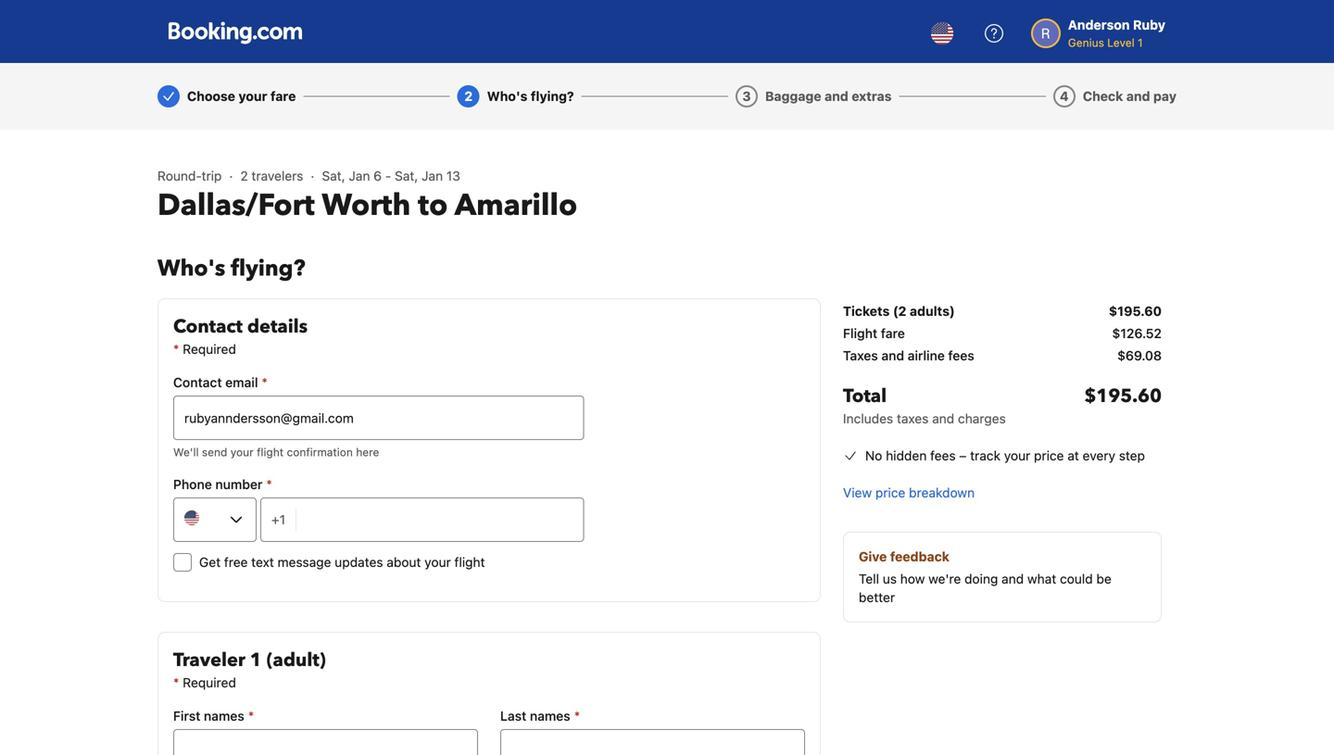 Task type: describe. For each thing, give the bounding box(es) containing it.
us
[[883, 571, 897, 587]]

$195.60 for 'total' cell at right's $195.60 "cell"
[[1085, 384, 1162, 409]]

how
[[901, 571, 925, 587]]

contact for contact email
[[173, 375, 222, 390]]

travelers
[[252, 168, 303, 184]]

taxes
[[897, 411, 929, 426]]

no
[[866, 448, 883, 463]]

1 vertical spatial who's
[[158, 254, 225, 284]]

baggage and extras
[[766, 89, 892, 104]]

extras
[[852, 89, 892, 104]]

total
[[844, 384, 887, 409]]

your inside alert
[[231, 446, 254, 459]]

doing
[[965, 571, 999, 587]]

your right about
[[425, 555, 451, 570]]

be
[[1097, 571, 1112, 587]]

contact details required
[[173, 314, 308, 357]]

view price breakdown element
[[844, 484, 975, 502]]

tell
[[859, 571, 880, 587]]

required inside traveler 1 (adult) required
[[183, 675, 236, 691]]

updates
[[335, 555, 383, 570]]

number
[[215, 477, 263, 492]]

names for last names
[[530, 709, 571, 724]]

2 jan from the left
[[422, 168, 443, 184]]

taxes
[[844, 348, 879, 363]]

feedback
[[891, 549, 950, 565]]

about
[[387, 555, 421, 570]]

1 horizontal spatial flight
[[455, 555, 485, 570]]

phone number *
[[173, 477, 272, 492]]

dallas/fort
[[158, 185, 315, 226]]

1 horizontal spatial 2
[[465, 89, 473, 104]]

baggage
[[766, 89, 822, 104]]

view price breakdown link
[[844, 484, 975, 502]]

tickets (2 adults)
[[844, 304, 956, 319]]

$69.08 cell
[[1118, 347, 1162, 365]]

1 inside traveler 1 (adult) required
[[250, 648, 262, 673]]

required inside contact details required
[[183, 342, 236, 357]]

message
[[278, 555, 331, 570]]

details
[[247, 314, 308, 340]]

what
[[1028, 571, 1057, 587]]

$195.60 cell for tickets (2 adults) cell
[[1109, 302, 1162, 321]]

flight
[[844, 326, 878, 341]]

every
[[1083, 448, 1116, 463]]

at
[[1068, 448, 1080, 463]]

last
[[501, 709, 527, 724]]

$69.08
[[1118, 348, 1162, 363]]

we'll
[[173, 446, 199, 459]]

hidden
[[886, 448, 927, 463]]

track
[[971, 448, 1001, 463]]

row containing flight fare
[[844, 324, 1162, 347]]

-
[[385, 168, 391, 184]]

* for last names *
[[574, 709, 580, 724]]

genius
[[1069, 36, 1105, 49]]

get free text message updates about your flight
[[199, 555, 485, 570]]

give feedback tell us how we're doing and what could be better
[[859, 549, 1112, 605]]

charges
[[958, 411, 1006, 426]]

better
[[859, 590, 896, 605]]

row containing total
[[844, 369, 1162, 436]]

1 jan from the left
[[349, 168, 370, 184]]

email
[[225, 375, 258, 390]]

phone
[[173, 477, 212, 492]]

0 vertical spatial price
[[1035, 448, 1065, 463]]

adults)
[[910, 304, 956, 319]]

1 vertical spatial flying?
[[231, 254, 305, 284]]

and for baggage
[[825, 89, 849, 104]]

row containing tickets (2 adults)
[[844, 298, 1162, 324]]

* for phone number *
[[266, 477, 272, 492]]

confirmation
[[287, 446, 353, 459]]

could
[[1060, 571, 1094, 587]]

view price breakdown
[[844, 485, 975, 501]]

traveler
[[173, 648, 245, 673]]

and for taxes
[[882, 348, 905, 363]]

taxes and airline fees cell
[[844, 347, 975, 365]]

6
[[374, 168, 382, 184]]

breakdown
[[909, 485, 975, 501]]

tickets (2 adults) cell
[[844, 302, 956, 321]]

no hidden fees – track your price at every step
[[866, 448, 1146, 463]]



Task type: locate. For each thing, give the bounding box(es) containing it.
amarillo
[[455, 185, 578, 226]]

1 horizontal spatial jan
[[422, 168, 443, 184]]

$195.60 for $195.60 "cell" corresponding to tickets (2 adults) cell
[[1109, 304, 1162, 319]]

row down adults)
[[844, 324, 1162, 347]]

table containing total
[[844, 298, 1162, 436]]

and right taxes at the bottom of page
[[933, 411, 955, 426]]

contact for contact details
[[173, 314, 243, 340]]

0 horizontal spatial price
[[876, 485, 906, 501]]

1 required from the top
[[183, 342, 236, 357]]

None field
[[173, 730, 478, 755], [501, 730, 806, 755], [173, 730, 478, 755], [501, 730, 806, 755]]

check
[[1083, 89, 1124, 104]]

13
[[447, 168, 461, 184]]

1 horizontal spatial flying?
[[531, 89, 574, 104]]

we're
[[929, 571, 961, 587]]

0 horizontal spatial flight
[[257, 446, 284, 459]]

jan left 6
[[349, 168, 370, 184]]

ruby
[[1134, 17, 1166, 32]]

row containing taxes and airline fees
[[844, 347, 1162, 369]]

contact left the email
[[173, 375, 222, 390]]

give
[[859, 549, 887, 565]]

view
[[844, 485, 872, 501]]

0 horizontal spatial sat,
[[322, 168, 345, 184]]

names right the first
[[204, 709, 245, 724]]

flight
[[257, 446, 284, 459], [455, 555, 485, 570]]

fare
[[271, 89, 296, 104], [881, 326, 905, 341]]

0 vertical spatial 1
[[1138, 36, 1143, 49]]

1 vertical spatial flight
[[455, 555, 485, 570]]

free
[[224, 555, 248, 570]]

and
[[825, 89, 849, 104], [1127, 89, 1151, 104], [882, 348, 905, 363], [933, 411, 955, 426], [1002, 571, 1024, 587]]

0 vertical spatial flight
[[257, 446, 284, 459]]

+1
[[272, 512, 286, 527]]

first
[[173, 709, 201, 724]]

fees right airline
[[949, 348, 975, 363]]

*
[[262, 375, 268, 390], [266, 477, 272, 492], [248, 709, 254, 724], [574, 709, 580, 724]]

$195.60
[[1109, 304, 1162, 319], [1085, 384, 1162, 409]]

contact inside contact details required
[[173, 314, 243, 340]]

and left what
[[1002, 571, 1024, 587]]

0 vertical spatial contact
[[173, 314, 243, 340]]

0 vertical spatial who's flying?
[[487, 89, 574, 104]]

2
[[465, 89, 473, 104], [240, 168, 248, 184]]

0 horizontal spatial fare
[[271, 89, 296, 104]]

flight fare cell
[[844, 324, 905, 343]]

* for contact email *
[[262, 375, 268, 390]]

your
[[239, 89, 267, 104], [231, 446, 254, 459], [1005, 448, 1031, 463], [425, 555, 451, 570]]

price right view
[[876, 485, 906, 501]]

* for first names *
[[248, 709, 254, 724]]

1 contact from the top
[[173, 314, 243, 340]]

1 vertical spatial fees
[[931, 448, 956, 463]]

flight up the number
[[257, 446, 284, 459]]

fees left –
[[931, 448, 956, 463]]

and down flight fare cell
[[882, 348, 905, 363]]

text
[[251, 555, 274, 570]]

first names *
[[173, 709, 254, 724]]

0 vertical spatial $195.60 cell
[[1109, 302, 1162, 321]]

sat, left 6
[[322, 168, 345, 184]]

$126.52
[[1113, 326, 1162, 341]]

· right 'travelers' on the left top
[[311, 168, 315, 184]]

anderson ruby genius level 1
[[1069, 17, 1166, 49]]

1 horizontal spatial 1
[[1138, 36, 1143, 49]]

row up 'no hidden fees – track your price at every step'
[[844, 369, 1162, 436]]

2 · from the left
[[311, 168, 315, 184]]

(adult)
[[267, 648, 326, 673]]

* right last
[[574, 709, 580, 724]]

step
[[1120, 448, 1146, 463]]

None email field
[[173, 396, 584, 440]]

0 horizontal spatial jan
[[349, 168, 370, 184]]

1 vertical spatial fare
[[881, 326, 905, 341]]

0 vertical spatial fare
[[271, 89, 296, 104]]

your right track
[[1005, 448, 1031, 463]]

1 left (adult)
[[250, 648, 262, 673]]

0 horizontal spatial 1
[[250, 648, 262, 673]]

jan left 13
[[422, 168, 443, 184]]

$195.60 down $69.08 cell
[[1085, 384, 1162, 409]]

Phone number telephone field
[[297, 498, 584, 542]]

$126.52 cell
[[1113, 324, 1162, 343]]

fees inside taxes and airline fees cell
[[949, 348, 975, 363]]

1 vertical spatial price
[[876, 485, 906, 501]]

2 contact from the top
[[173, 375, 222, 390]]

send
[[202, 446, 227, 459]]

1 vertical spatial who's flying?
[[158, 254, 305, 284]]

1 horizontal spatial price
[[1035, 448, 1065, 463]]

booking.com logo image
[[169, 22, 302, 44], [169, 22, 302, 44]]

and left pay
[[1127, 89, 1151, 104]]

who's flying?
[[487, 89, 574, 104], [158, 254, 305, 284]]

your right choose
[[239, 89, 267, 104]]

0 horizontal spatial flying?
[[231, 254, 305, 284]]

1 horizontal spatial who's flying?
[[487, 89, 574, 104]]

1 vertical spatial contact
[[173, 375, 222, 390]]

1 names from the left
[[204, 709, 245, 724]]

1
[[1138, 36, 1143, 49], [250, 648, 262, 673]]

0 vertical spatial 2
[[465, 89, 473, 104]]

required up contact email *
[[183, 342, 236, 357]]

0 horizontal spatial names
[[204, 709, 245, 724]]

here
[[356, 446, 379, 459]]

1 vertical spatial 1
[[250, 648, 262, 673]]

your right send
[[231, 446, 254, 459]]

choose
[[187, 89, 235, 104]]

and inside total includes taxes and charges
[[933, 411, 955, 426]]

names
[[204, 709, 245, 724], [530, 709, 571, 724]]

$195.60 cell
[[1109, 302, 1162, 321], [1085, 384, 1162, 428]]

* right the email
[[262, 375, 268, 390]]

trip
[[202, 168, 222, 184]]

get
[[199, 555, 221, 570]]

* down traveler 1 (adult) required at the bottom
[[248, 709, 254, 724]]

row up airline
[[844, 298, 1162, 324]]

flying?
[[531, 89, 574, 104], [231, 254, 305, 284]]

$195.60 cell for 'total' cell at right
[[1085, 384, 1162, 428]]

flight inside alert
[[257, 446, 284, 459]]

we'll send your flight confirmation here
[[173, 446, 379, 459]]

2 names from the left
[[530, 709, 571, 724]]

required down 'traveler'
[[183, 675, 236, 691]]

choose your fare
[[187, 89, 296, 104]]

2 sat, from the left
[[395, 168, 418, 184]]

total includes taxes and charges
[[844, 384, 1006, 426]]

1 vertical spatial 2
[[240, 168, 248, 184]]

flight down phone number phone field
[[455, 555, 485, 570]]

0 horizontal spatial ·
[[229, 168, 233, 184]]

–
[[960, 448, 967, 463]]

3
[[743, 89, 751, 104]]

· right trip
[[229, 168, 233, 184]]

0 vertical spatial who's
[[487, 89, 528, 104]]

0 horizontal spatial 2
[[240, 168, 248, 184]]

2 row from the top
[[844, 324, 1162, 347]]

fare inside cell
[[881, 326, 905, 341]]

row up charges
[[844, 347, 1162, 369]]

4 row from the top
[[844, 369, 1162, 436]]

1 right level
[[1138, 36, 1143, 49]]

0 vertical spatial fees
[[949, 348, 975, 363]]

anderson
[[1069, 17, 1130, 32]]

jan
[[349, 168, 370, 184], [422, 168, 443, 184]]

row
[[844, 298, 1162, 324], [844, 324, 1162, 347], [844, 347, 1162, 369], [844, 369, 1162, 436]]

names right last
[[530, 709, 571, 724]]

$195.60 cell up $126.52
[[1109, 302, 1162, 321]]

1 vertical spatial required
[[183, 675, 236, 691]]

worth
[[322, 185, 411, 226]]

round-trip · 2 travelers · sat, jan 6 - sat, jan 13 dallas/fort worth to amarillo
[[158, 168, 578, 226]]

·
[[229, 168, 233, 184], [311, 168, 315, 184]]

4
[[1060, 89, 1069, 104]]

1 horizontal spatial who's
[[487, 89, 528, 104]]

1 horizontal spatial names
[[530, 709, 571, 724]]

1 horizontal spatial fare
[[881, 326, 905, 341]]

sat, right -
[[395, 168, 418, 184]]

taxes and airline fees
[[844, 348, 975, 363]]

names for first names
[[204, 709, 245, 724]]

0 vertical spatial flying?
[[531, 89, 574, 104]]

we'll send your flight confirmation here alert
[[173, 444, 584, 461]]

total cell
[[844, 384, 1006, 428]]

flight fare
[[844, 326, 905, 341]]

1 horizontal spatial sat,
[[395, 168, 418, 184]]

level
[[1108, 36, 1135, 49]]

and inside cell
[[882, 348, 905, 363]]

0 horizontal spatial who's flying?
[[158, 254, 305, 284]]

contact
[[173, 314, 243, 340], [173, 375, 222, 390]]

last names *
[[501, 709, 580, 724]]

1 vertical spatial $195.60
[[1085, 384, 1162, 409]]

and left extras
[[825, 89, 849, 104]]

and for check
[[1127, 89, 1151, 104]]

(2
[[893, 304, 907, 319]]

price
[[1035, 448, 1065, 463], [876, 485, 906, 501]]

1 row from the top
[[844, 298, 1162, 324]]

to
[[418, 185, 448, 226]]

$195.60 cell up step
[[1085, 384, 1162, 428]]

* right the number
[[266, 477, 272, 492]]

2 required from the top
[[183, 675, 236, 691]]

1 horizontal spatial ·
[[311, 168, 315, 184]]

0 horizontal spatial who's
[[158, 254, 225, 284]]

table
[[844, 298, 1162, 436]]

who's
[[487, 89, 528, 104], [158, 254, 225, 284]]

fare down tickets (2 adults) cell
[[881, 326, 905, 341]]

contact up contact email *
[[173, 314, 243, 340]]

contact email *
[[173, 375, 268, 390]]

1 inside the anderson ruby genius level 1
[[1138, 36, 1143, 49]]

required
[[183, 342, 236, 357], [183, 675, 236, 691]]

airline
[[908, 348, 945, 363]]

fees
[[949, 348, 975, 363], [931, 448, 956, 463]]

1 · from the left
[[229, 168, 233, 184]]

check and pay
[[1083, 89, 1177, 104]]

traveler 1 (adult) required
[[173, 648, 326, 691]]

price left at
[[1035, 448, 1065, 463]]

round-
[[158, 168, 202, 184]]

$195.60 up $126.52
[[1109, 304, 1162, 319]]

1 vertical spatial $195.60 cell
[[1085, 384, 1162, 428]]

tickets
[[844, 304, 890, 319]]

1 sat, from the left
[[322, 168, 345, 184]]

fare right choose
[[271, 89, 296, 104]]

2 inside the round-trip · 2 travelers · sat, jan 6 - sat, jan 13 dallas/fort worth to amarillo
[[240, 168, 248, 184]]

0 vertical spatial $195.60
[[1109, 304, 1162, 319]]

and inside the give feedback tell us how we're doing and what could be better
[[1002, 571, 1024, 587]]

pay
[[1154, 89, 1177, 104]]

sat,
[[322, 168, 345, 184], [395, 168, 418, 184]]

3 row from the top
[[844, 347, 1162, 369]]

includes
[[844, 411, 894, 426]]

0 vertical spatial required
[[183, 342, 236, 357]]



Task type: vqa. For each thing, say whether or not it's contained in the screenshot.
"confirmation"
yes



